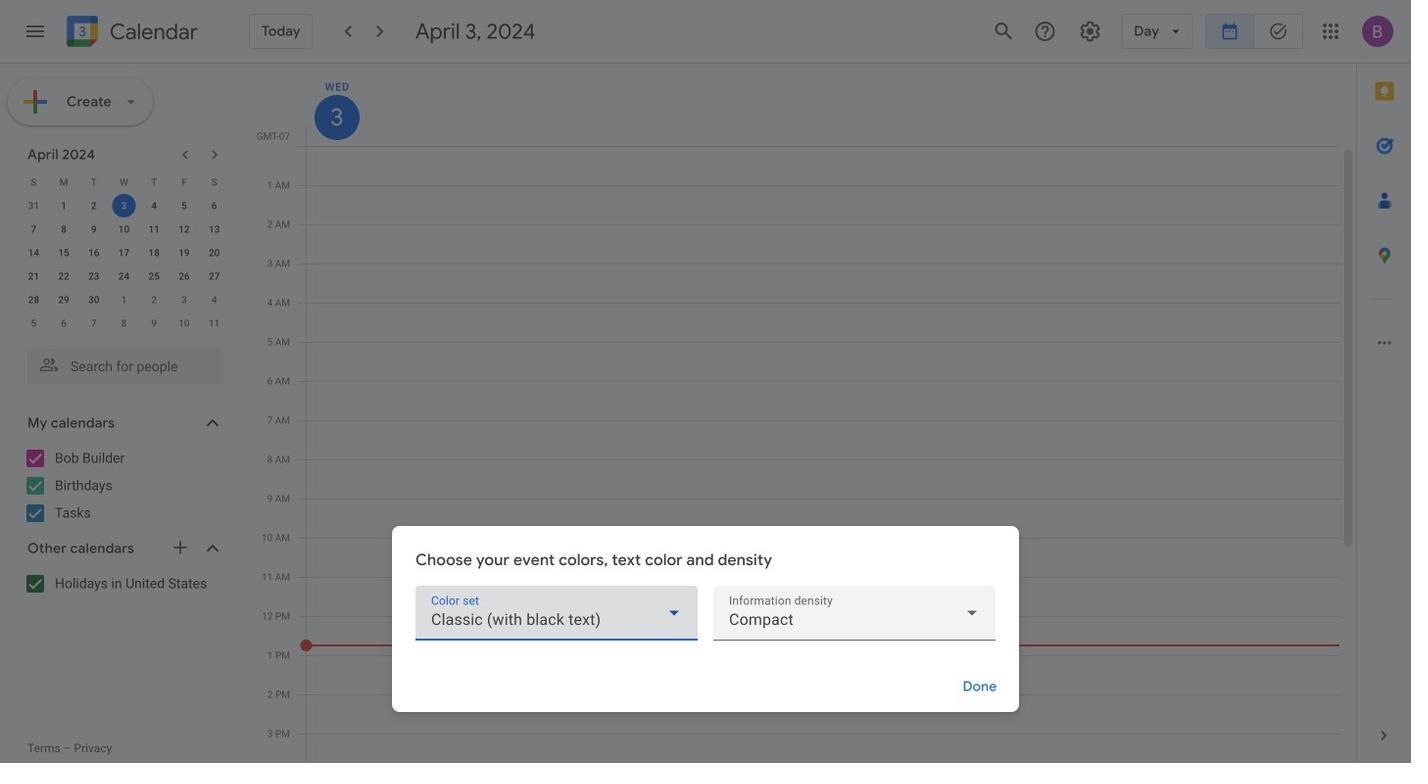 Task type: locate. For each thing, give the bounding box(es) containing it.
may 3 element
[[172, 288, 196, 312]]

9 element
[[82, 218, 106, 241]]

row group
[[19, 194, 229, 335]]

8 element
[[52, 218, 76, 241]]

heading
[[106, 20, 198, 44]]

april 2024 grid
[[19, 171, 229, 335]]

4 element
[[142, 194, 166, 218]]

may 9 element
[[142, 312, 166, 335]]

None search field
[[0, 341, 243, 384]]

grid
[[251, 64, 1356, 763]]

21 element
[[22, 265, 45, 288]]

dialog
[[392, 526, 1019, 712]]

march 31 element
[[22, 194, 45, 218]]

26 element
[[172, 265, 196, 288]]

cell inside april 2024 grid
[[109, 194, 139, 218]]

5 element
[[172, 194, 196, 218]]

may 11 element
[[202, 312, 226, 335]]

17 element
[[112, 241, 136, 265]]

11 element
[[142, 218, 166, 241]]

29 element
[[52, 288, 76, 312]]

0 horizontal spatial cell
[[109, 194, 139, 218]]

13 element
[[202, 218, 226, 241]]

27 element
[[202, 265, 226, 288]]

cell
[[307, 146, 1340, 763], [109, 194, 139, 218]]

tab list
[[1357, 64, 1411, 708]]

column header
[[306, 64, 1340, 146]]

main drawer image
[[24, 20, 47, 43]]

15 element
[[52, 241, 76, 265]]

28 element
[[22, 288, 45, 312]]

None field
[[415, 586, 698, 641], [713, 586, 996, 641], [415, 586, 698, 641], [713, 586, 996, 641]]

row
[[298, 146, 1340, 763], [19, 171, 229, 194], [19, 194, 229, 218], [19, 218, 229, 241], [19, 241, 229, 265], [19, 265, 229, 288], [19, 288, 229, 312], [19, 312, 229, 335]]



Task type: vqa. For each thing, say whether or not it's contained in the screenshot.
'May 9' "element"
yes



Task type: describe. For each thing, give the bounding box(es) containing it.
12 element
[[172, 218, 196, 241]]

calendar element
[[63, 12, 198, 55]]

my calendars list
[[4, 443, 243, 529]]

heading inside calendar element
[[106, 20, 198, 44]]

may 2 element
[[142, 288, 166, 312]]

6 element
[[202, 194, 226, 218]]

22 element
[[52, 265, 76, 288]]

14 element
[[22, 241, 45, 265]]

23 element
[[82, 265, 106, 288]]

1 horizontal spatial cell
[[307, 146, 1340, 763]]

16 element
[[82, 241, 106, 265]]

3, today element
[[112, 194, 136, 218]]

may 1 element
[[112, 288, 136, 312]]

may 8 element
[[112, 312, 136, 335]]

7 element
[[22, 218, 45, 241]]

18 element
[[142, 241, 166, 265]]

may 6 element
[[52, 312, 76, 335]]

25 element
[[142, 265, 166, 288]]

19 element
[[172, 241, 196, 265]]

may 7 element
[[82, 312, 106, 335]]

20 element
[[202, 241, 226, 265]]

may 5 element
[[22, 312, 45, 335]]

2 element
[[82, 194, 106, 218]]

30 element
[[82, 288, 106, 312]]

may 4 element
[[202, 288, 226, 312]]

24 element
[[112, 265, 136, 288]]

may 10 element
[[172, 312, 196, 335]]

10 element
[[112, 218, 136, 241]]

1 element
[[52, 194, 76, 218]]



